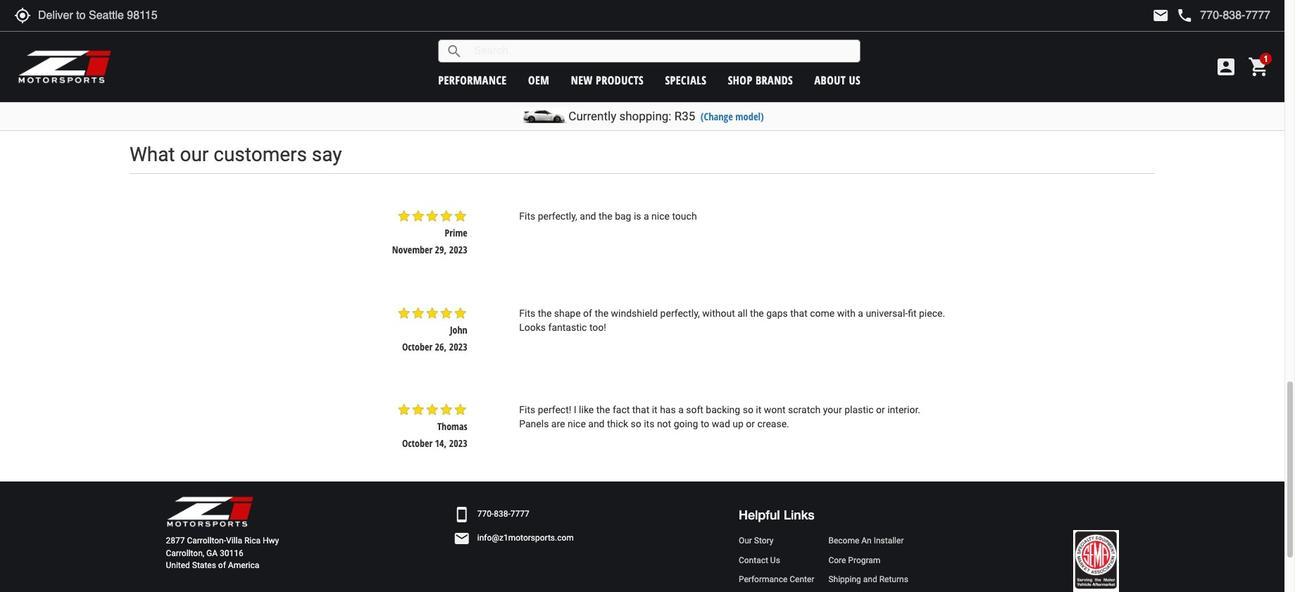 Task type: describe. For each thing, give the bounding box(es) containing it.
of inside 2877 carrollton-villa rica hwy carrollton, ga 30116 united states of america
[[218, 561, 226, 570]]

become
[[829, 536, 860, 546]]

nice inside fits perfect! i like the fact that it has a soft backing so it wont scratch your plastic or interior. panels are nice and thick so its not going to wad up or crease.
[[568, 418, 586, 430]]

bleeder
[[562, 37, 592, 50]]

new products
[[571, 72, 644, 88]]

-
[[613, 37, 616, 50]]

and inside fits perfect! i like the fact that it has a soft backing so it wont scratch your plastic or interior. panels are nice and thick so its not going to wad up or crease.
[[588, 418, 605, 430]]

currently
[[569, 109, 617, 123]]

up
[[733, 418, 744, 430]]

bolt
[[694, 37, 710, 50]]

helpful
[[739, 507, 780, 523]]

shipping and returns
[[829, 575, 909, 584]]

october for star star star star star john october 26, 2023
[[402, 340, 433, 353]]

an
[[862, 536, 872, 546]]

windshield
[[611, 308, 658, 319]]

panels
[[519, 418, 549, 430]]

star star star star star prime november 29, 2023
[[392, 210, 468, 257]]

cnc
[[821, 37, 836, 50]]

2023 for star star star star star john october 26, 2023
[[449, 340, 468, 353]]

25mm,
[[879, 47, 906, 61]]

cnc aluminum bolt-on wheel spacers (20mm, 25mm, & 30mm) star star star
[[815, 37, 944, 77]]

z1 for star
[[651, 37, 660, 50]]

star star star star star thomas october 14, 2023
[[397, 403, 468, 450]]

aluminum for &
[[839, 37, 879, 50]]

helpful links
[[739, 507, 815, 523]]

1 horizontal spatial so
[[743, 404, 754, 416]]

our story link
[[739, 536, 815, 548]]

smartphone
[[453, 506, 470, 523]]

mail phone
[[1153, 7, 1194, 24]]

become an installer
[[829, 536, 904, 546]]

account_box link
[[1212, 56, 1241, 78]]

united
[[166, 561, 190, 570]]

the up too!
[[595, 308, 609, 319]]

z1 motorsports logo image
[[18, 49, 112, 85]]

contact us
[[739, 555, 780, 565]]

z1 company logo image
[[166, 496, 254, 529]]

not
[[657, 418, 671, 430]]

our
[[180, 143, 209, 166]]

fits for star star star star star john october 26, 2023
[[519, 308, 536, 319]]

are
[[551, 418, 565, 430]]

say
[[312, 143, 342, 166]]

its
[[644, 418, 655, 430]]

rica
[[244, 536, 261, 546]]

core program link
[[829, 555, 909, 567]]

fits perfect! i like the fact that it has a soft backing so it wont scratch your plastic or interior. panels are nice and thick so its not going to wad up or crease.
[[519, 404, 921, 430]]

bag
[[615, 211, 632, 222]]

1 it from the left
[[652, 404, 658, 416]]

shipping
[[829, 575, 861, 584]]

that inside fits the shape of the windshield perfectly, without all the gaps that come with a universal-fit piece. looks fantastic too!
[[791, 308, 808, 319]]

2023 for star star star star star thomas october 14, 2023
[[449, 437, 468, 450]]

838-
[[494, 510, 511, 519]]

shopping_cart link
[[1245, 56, 1271, 78]]

0 vertical spatial a
[[644, 211, 649, 222]]

what
[[130, 143, 175, 166]]

become an installer link
[[829, 536, 909, 548]]

with
[[837, 308, 856, 319]]

story
[[754, 536, 774, 546]]

fantastic
[[548, 322, 587, 333]]

i
[[574, 404, 577, 416]]

1 vertical spatial so
[[631, 418, 642, 430]]

gaskets
[[745, 37, 774, 50]]

returns
[[880, 575, 909, 584]]

on
[[900, 37, 911, 50]]

currently shopping: r35 (change model)
[[569, 109, 764, 123]]

shop brands link
[[728, 72, 793, 88]]

$34.99
[[533, 81, 559, 94]]

2 it from the left
[[756, 404, 762, 416]]

performance
[[739, 575, 788, 584]]

770-838-7777 link
[[477, 509, 530, 521]]

specials link
[[665, 72, 707, 88]]

specials
[[665, 72, 707, 88]]

all
[[738, 308, 748, 319]]

fact
[[613, 404, 630, 416]]

our story
[[739, 536, 774, 546]]

soft
[[686, 404, 704, 416]]

about us
[[815, 72, 861, 88]]

phone link
[[1177, 7, 1271, 24]]

30mm)
[[916, 47, 944, 61]]

wad
[[712, 418, 730, 430]]

z1 for heater
[[477, 37, 485, 50]]

(136)
[[572, 65, 593, 76]]

z1 metal 2 bolt exhaust gaskets star star star star star_half (36) $14
[[651, 37, 774, 83]]

coolant
[[531, 37, 560, 50]]

fit
[[908, 308, 917, 319]]

carrollton-
[[187, 536, 226, 546]]

program
[[848, 555, 881, 565]]

the up 'looks'
[[538, 308, 552, 319]]

(change
[[701, 110, 733, 123]]

shop
[[728, 72, 753, 88]]

bolt-
[[882, 37, 900, 50]]

ga
[[206, 548, 218, 558]]

sema member logo image
[[1074, 530, 1119, 592]]



Task type: locate. For each thing, give the bounding box(es) containing it.
0 horizontal spatial of
[[218, 561, 226, 570]]

hose
[[551, 47, 570, 61]]

a
[[644, 211, 649, 222], [858, 308, 864, 319], [678, 404, 684, 416]]

october for star star star star star thomas october 14, 2023
[[402, 437, 433, 450]]

0 vertical spatial us
[[849, 72, 861, 88]]

john
[[450, 323, 468, 336]]

nice down i
[[568, 418, 586, 430]]

1 horizontal spatial that
[[791, 308, 808, 319]]

0 vertical spatial perfectly,
[[538, 211, 578, 222]]

october left 14,
[[402, 437, 433, 450]]

that up its
[[632, 404, 650, 416]]

info@z1motorsports.com
[[477, 534, 574, 543]]

of inside fits the shape of the windshield perfectly, without all the gaps that come with a universal-fit piece. looks fantastic too!
[[583, 308, 592, 319]]

1 vertical spatial 2023
[[449, 340, 468, 353]]

contact us link
[[739, 555, 815, 567]]

performance link
[[438, 72, 507, 88]]

1 horizontal spatial of
[[583, 308, 592, 319]]

wont
[[764, 404, 786, 416]]

so up up
[[743, 404, 754, 416]]

has
[[660, 404, 676, 416]]

us right about
[[849, 72, 861, 88]]

looks
[[519, 322, 546, 333]]

1 vertical spatial nice
[[568, 418, 586, 430]]

core
[[829, 555, 846, 565]]

perfectly, left bag on the top
[[538, 211, 578, 222]]

that right gaps
[[791, 308, 808, 319]]

aluminum left coolant
[[488, 37, 528, 50]]

october left 26,
[[402, 340, 433, 353]]

fits for star star star star star prime november 29, 2023
[[519, 211, 536, 222]]

perfectly, inside fits the shape of the windshield perfectly, without all the gaps that come with a universal-fit piece. looks fantastic too!
[[660, 308, 700, 319]]

that
[[791, 308, 808, 319], [632, 404, 650, 416]]

the inside fits perfect! i like the fact that it has a soft backing so it wont scratch your plastic or interior. panels are nice and thick so its not going to wad up or crease.
[[596, 404, 610, 416]]

performance center
[[739, 575, 815, 584]]

the right all
[[750, 308, 764, 319]]

america
[[228, 561, 259, 570]]

so
[[743, 404, 754, 416], [631, 418, 642, 430]]

a right is
[[644, 211, 649, 222]]

us for about us
[[849, 72, 861, 88]]

(36)
[[741, 54, 757, 65]]

nice right is
[[652, 211, 670, 222]]

1 aluminum from the left
[[488, 37, 528, 50]]

0 horizontal spatial a
[[644, 211, 649, 222]]

fits the shape of the windshield perfectly, without all the gaps that come with a universal-fit piece. looks fantastic too!
[[519, 308, 945, 333]]

1 vertical spatial a
[[858, 308, 864, 319]]

or
[[876, 404, 885, 416], [746, 418, 755, 430]]

metal
[[662, 37, 685, 50]]

1 fits from the top
[[519, 211, 536, 222]]

2023 down john
[[449, 340, 468, 353]]

account_box
[[1215, 56, 1238, 78]]

z1 inside z1 metal 2 bolt exhaust gaskets star star star star star_half (36) $14
[[651, 37, 660, 50]]

0 vertical spatial and
[[580, 211, 596, 222]]

2 fits from the top
[[519, 308, 536, 319]]

is
[[634, 211, 641, 222]]

2
[[687, 37, 692, 50]]

1 vertical spatial or
[[746, 418, 755, 430]]

and down core program link in the right of the page
[[863, 575, 878, 584]]

or right plastic
[[876, 404, 885, 416]]

2023
[[449, 243, 468, 257], [449, 340, 468, 353], [449, 437, 468, 450]]

1 vertical spatial that
[[632, 404, 650, 416]]

mail
[[1153, 7, 1170, 24]]

spacers
[[815, 47, 844, 61]]

0 vertical spatial fits
[[519, 211, 536, 222]]

1 horizontal spatial nice
[[652, 211, 670, 222]]

perfectly, left without
[[660, 308, 700, 319]]

1 horizontal spatial us
[[849, 72, 861, 88]]

new products link
[[571, 72, 644, 88]]

2 vertical spatial and
[[863, 575, 878, 584]]

fits
[[519, 211, 536, 222], [519, 308, 536, 319], [519, 404, 536, 416]]

0 vertical spatial so
[[743, 404, 754, 416]]

like
[[579, 404, 594, 416]]

2 z1 from the left
[[651, 37, 660, 50]]

touch
[[672, 211, 697, 222]]

fits inside fits the shape of the windshield perfectly, without all the gaps that come with a universal-fit piece. looks fantastic too!
[[519, 308, 536, 319]]

nice
[[652, 211, 670, 222], [568, 418, 586, 430]]

it
[[652, 404, 658, 416], [756, 404, 762, 416]]

26,
[[435, 340, 447, 353]]

the
[[599, 211, 613, 222], [538, 308, 552, 319], [595, 308, 609, 319], [750, 308, 764, 319], [596, 404, 610, 416]]

that inside fits perfect! i like the fact that it has a soft backing so it wont scratch your plastic or interior. panels are nice and thick so its not going to wad up or crease.
[[632, 404, 650, 416]]

7777
[[511, 510, 530, 519]]

0 vertical spatial of
[[583, 308, 592, 319]]

shop brands
[[728, 72, 793, 88]]

of up too!
[[583, 308, 592, 319]]

piece.
[[919, 308, 945, 319]]

2 vertical spatial a
[[678, 404, 684, 416]]

z1 aluminum coolant bleeder port - heater hose star star star star star (136) $34.99
[[477, 37, 616, 94]]

1 horizontal spatial aluminum
[[839, 37, 879, 50]]

plastic
[[845, 404, 874, 416]]

1 vertical spatial us
[[771, 555, 780, 565]]

it left 'wont'
[[756, 404, 762, 416]]

1 horizontal spatial a
[[678, 404, 684, 416]]

0 horizontal spatial perfectly,
[[538, 211, 578, 222]]

2023 down the prime
[[449, 243, 468, 257]]

2023 inside the star star star star star prime november 29, 2023
[[449, 243, 468, 257]]

1 horizontal spatial z1
[[651, 37, 660, 50]]

the left bag on the top
[[599, 211, 613, 222]]

0 vertical spatial nice
[[652, 211, 670, 222]]

fits perfectly, and the bag is a nice touch
[[519, 211, 697, 222]]

october inside the "star star star star star thomas october 14, 2023"
[[402, 437, 433, 450]]

1 vertical spatial of
[[218, 561, 226, 570]]

2 october from the top
[[402, 437, 433, 450]]

770-
[[477, 510, 494, 519]]

thick
[[607, 418, 628, 430]]

0 horizontal spatial us
[[771, 555, 780, 565]]

and left bag on the top
[[580, 211, 596, 222]]

the right like
[[596, 404, 610, 416]]

30116
[[220, 548, 244, 558]]

a inside fits perfect! i like the fact that it has a soft backing so it wont scratch your plastic or interior. panels are nice and thick so its not going to wad up or crease.
[[678, 404, 684, 416]]

3 2023 from the top
[[449, 437, 468, 450]]

z1 right search
[[477, 37, 485, 50]]

star star star star star john october 26, 2023
[[397, 306, 468, 353]]

it left has at the bottom of the page
[[652, 404, 658, 416]]

prime
[[445, 226, 468, 240]]

Search search field
[[463, 40, 860, 62]]

1 horizontal spatial it
[[756, 404, 762, 416]]

1 horizontal spatial perfectly,
[[660, 308, 700, 319]]

scratch
[[788, 404, 821, 416]]

0 vertical spatial october
[[402, 340, 433, 353]]

r35
[[675, 109, 695, 123]]

2023 inside the star star star star star john october 26, 2023
[[449, 340, 468, 353]]

and down like
[[588, 418, 605, 430]]

us down our story link
[[771, 555, 780, 565]]

0 horizontal spatial so
[[631, 418, 642, 430]]

1 horizontal spatial or
[[876, 404, 885, 416]]

thomas
[[437, 420, 468, 433]]

about
[[815, 72, 846, 88]]

2023 inside the "star star star star star thomas october 14, 2023"
[[449, 437, 468, 450]]

2 horizontal spatial a
[[858, 308, 864, 319]]

1 october from the top
[[402, 340, 433, 353]]

0 horizontal spatial aluminum
[[488, 37, 528, 50]]

2 aluminum from the left
[[839, 37, 879, 50]]

brands
[[756, 72, 793, 88]]

email
[[453, 530, 470, 547]]

my_location
[[14, 7, 31, 24]]

wheel
[[913, 37, 938, 50]]

installer
[[874, 536, 904, 546]]

aluminum for star
[[488, 37, 528, 50]]

1 vertical spatial perfectly,
[[660, 308, 700, 319]]

villa
[[226, 536, 242, 546]]

z1 left metal at the top right of page
[[651, 37, 660, 50]]

what our customers say
[[130, 143, 342, 166]]

2877
[[166, 536, 185, 546]]

oem link
[[528, 72, 550, 88]]

2 vertical spatial fits
[[519, 404, 536, 416]]

backing
[[706, 404, 741, 416]]

and
[[580, 211, 596, 222], [588, 418, 605, 430], [863, 575, 878, 584]]

0 horizontal spatial or
[[746, 418, 755, 430]]

phone
[[1177, 7, 1194, 24]]

1 vertical spatial october
[[402, 437, 433, 450]]

0 vertical spatial that
[[791, 308, 808, 319]]

smartphone 770-838-7777
[[453, 506, 530, 523]]

0 vertical spatial or
[[876, 404, 885, 416]]

a right has at the bottom of the page
[[678, 404, 684, 416]]

3 fits from the top
[[519, 404, 536, 416]]

aluminum inside "z1 aluminum coolant bleeder port - heater hose star star star star star (136) $34.99"
[[488, 37, 528, 50]]

2023 right 14,
[[449, 437, 468, 450]]

shape
[[554, 308, 581, 319]]

1 vertical spatial and
[[588, 418, 605, 430]]

z1 inside "z1 aluminum coolant bleeder port - heater hose star star star star star (136) $34.99"
[[477, 37, 485, 50]]

our
[[739, 536, 752, 546]]

2 vertical spatial 2023
[[449, 437, 468, 450]]

us inside contact us link
[[771, 555, 780, 565]]

fits inside fits perfect! i like the fact that it has a soft backing so it wont scratch your plastic or interior. panels are nice and thick so its not going to wad up or crease.
[[519, 404, 536, 416]]

interior.
[[888, 404, 921, 416]]

a right with
[[858, 308, 864, 319]]

or right up
[[746, 418, 755, 430]]

october inside the star star star star star john october 26, 2023
[[402, 340, 433, 353]]

2877 carrollton-villa rica hwy carrollton, ga 30116 united states of america
[[166, 536, 279, 570]]

2 2023 from the top
[[449, 340, 468, 353]]

0 horizontal spatial nice
[[568, 418, 586, 430]]

aluminum inside cnc aluminum bolt-on wheel spacers (20mm, 25mm, & 30mm) star star star
[[839, 37, 879, 50]]

0 horizontal spatial that
[[632, 404, 650, 416]]

0 vertical spatial 2023
[[449, 243, 468, 257]]

crease.
[[758, 418, 790, 430]]

going
[[674, 418, 698, 430]]

carrollton,
[[166, 548, 204, 558]]

star_half
[[724, 52, 739, 66]]

(20mm,
[[846, 47, 876, 61]]

1 2023 from the top
[[449, 243, 468, 257]]

fits for star star star star star thomas october 14, 2023
[[519, 404, 536, 416]]

of down 30116
[[218, 561, 226, 570]]

0 horizontal spatial z1
[[477, 37, 485, 50]]

info@z1motorsports.com link
[[477, 533, 574, 545]]

1 z1 from the left
[[477, 37, 485, 50]]

so left its
[[631, 418, 642, 430]]

model)
[[736, 110, 764, 123]]

shopping_cart
[[1248, 56, 1271, 78]]

hwy
[[263, 536, 279, 546]]

a inside fits the shape of the windshield perfectly, without all the gaps that come with a universal-fit piece. looks fantastic too!
[[858, 308, 864, 319]]

2023 for star star star star star prime november 29, 2023
[[449, 243, 468, 257]]

1 vertical spatial fits
[[519, 308, 536, 319]]

perfect!
[[538, 404, 572, 416]]

0 horizontal spatial it
[[652, 404, 658, 416]]

us
[[849, 72, 861, 88], [771, 555, 780, 565]]

search
[[446, 43, 463, 60]]

aluminum right cnc
[[839, 37, 879, 50]]

links
[[784, 507, 815, 523]]

us for contact us
[[771, 555, 780, 565]]



Task type: vqa. For each thing, say whether or not it's contained in the screenshot.
third & Up 531 from the bottom
no



